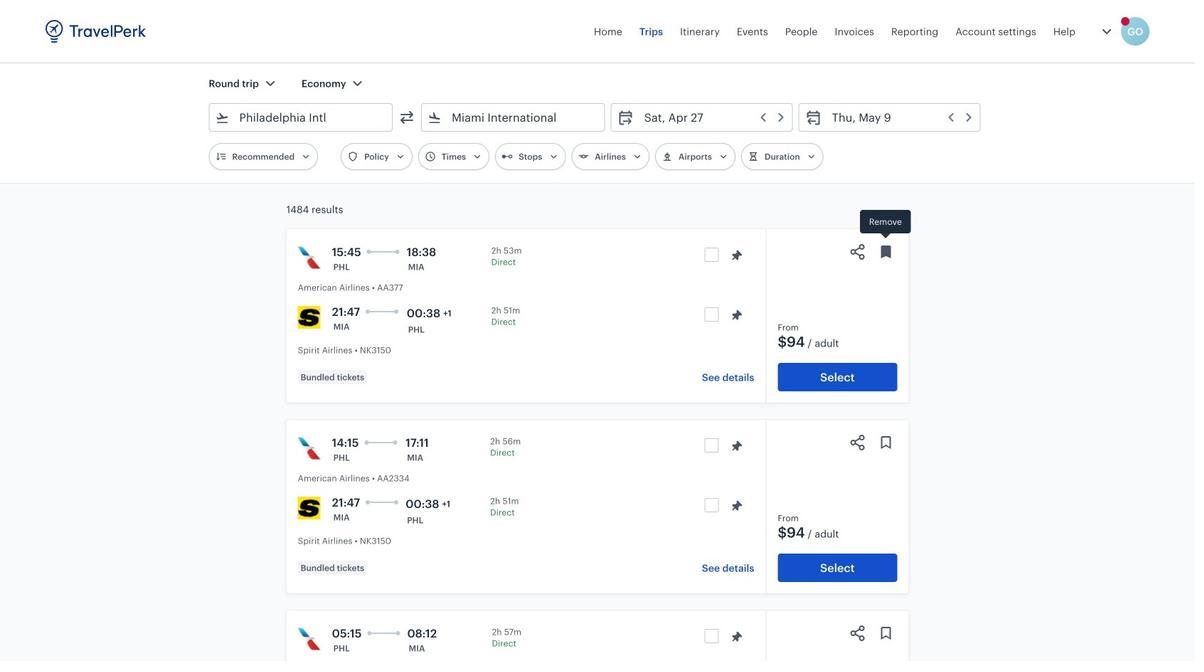 Task type: locate. For each thing, give the bounding box(es) containing it.
1 american airlines image from the top
[[298, 246, 321, 269]]

To search field
[[442, 106, 586, 129]]

2 spirit airlines image from the top
[[298, 497, 321, 520]]

tooltip
[[861, 210, 912, 240]]

spirit airlines image for first american airlines image from the top of the page
[[298, 306, 321, 329]]

spirit airlines image for american airlines icon
[[298, 497, 321, 520]]

spirit airlines image
[[298, 306, 321, 329], [298, 497, 321, 520]]

1 vertical spatial spirit airlines image
[[298, 497, 321, 520]]

american airlines image
[[298, 437, 321, 460]]

1 spirit airlines image from the top
[[298, 306, 321, 329]]

0 vertical spatial spirit airlines image
[[298, 306, 321, 329]]

0 vertical spatial american airlines image
[[298, 246, 321, 269]]

1 vertical spatial american airlines image
[[298, 628, 321, 651]]

american airlines image
[[298, 246, 321, 269], [298, 628, 321, 651]]



Task type: describe. For each thing, give the bounding box(es) containing it.
From search field
[[229, 106, 374, 129]]

2 american airlines image from the top
[[298, 628, 321, 651]]

Return field
[[823, 106, 975, 129]]

Depart field
[[635, 106, 787, 129]]



Task type: vqa. For each thing, say whether or not it's contained in the screenshot.
Add first traveler search field at bottom
no



